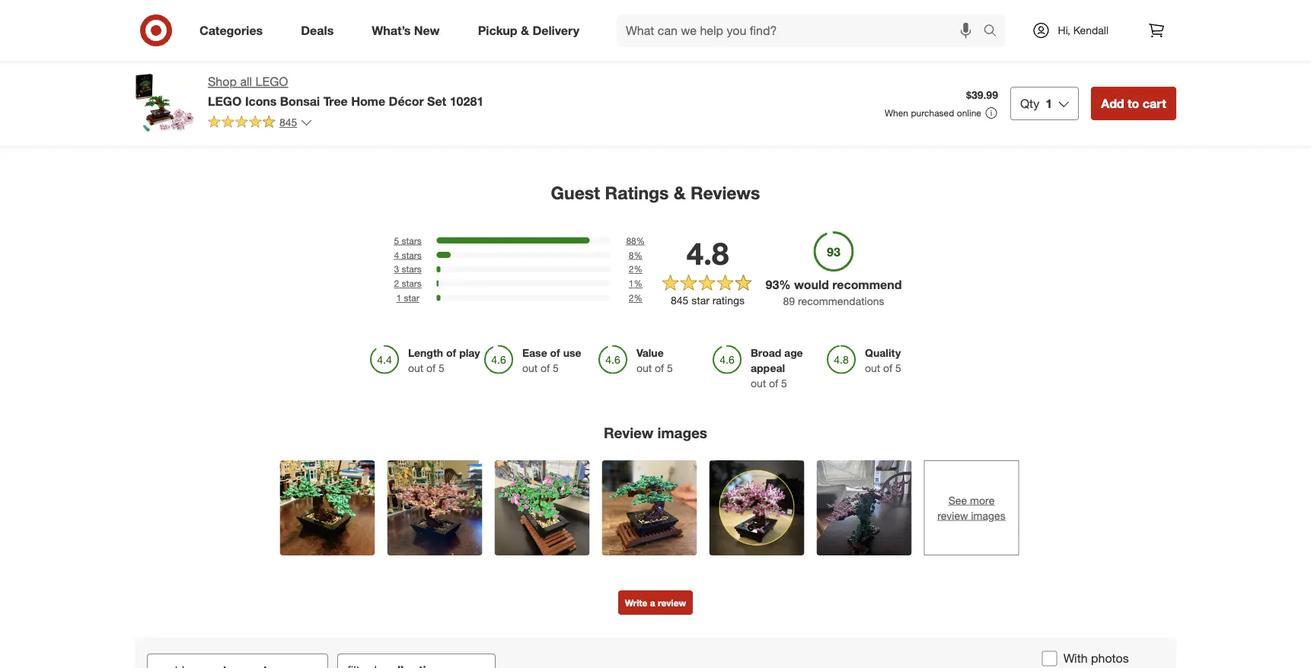 Task type: describe. For each thing, give the bounding box(es) containing it.
out for ease of use
[[523, 361, 538, 375]]

2 for 1 star
[[629, 292, 634, 304]]

set inside reg $44.99 lego star wars 2023 advent calendar holiday building set 75366
[[341, 62, 357, 75]]

hogwarts
[[610, 37, 656, 51]]

star inside $15.99 reg $18.79 lego star wars snowtrooper battle pack 4 figures set 75320
[[1108, 35, 1127, 49]]

stars for 5 stars
[[402, 235, 422, 246]]

ease of use out of 5
[[523, 346, 582, 375]]

wizarding
[[654, 51, 701, 64]]

castle
[[659, 37, 689, 51]]

shop
[[208, 74, 237, 89]]

to
[[1128, 96, 1140, 111]]

of inside value out of 5
[[655, 361, 664, 375]]

review for write a review
[[658, 598, 686, 609]]

1 for %
[[629, 278, 634, 289]]

search
[[977, 24, 1014, 39]]

visit
[[857, 24, 876, 37]]

bonsai
[[280, 94, 320, 108]]

2 % for stars
[[629, 264, 643, 275]]

out for broad age appeal
[[751, 377, 766, 390]]

when purchased online
[[885, 107, 982, 119]]

wars inside $15.99 reg $18.79 lego star wars snowtrooper battle pack 4 figures set 75320
[[1130, 35, 1154, 49]]

quality
[[865, 346, 901, 360]]

lego inside $94.99 lego icons santa visit christmas house décor set 10293 sponsored
[[766, 24, 794, 37]]

75330
[[190, 62, 219, 75]]

add to cart button
[[1092, 87, 1177, 120]]

quality out of 5
[[865, 346, 902, 375]]

jedi
[[144, 49, 164, 62]]

lego inside $57.99 reg $71.99 sale lego star wars dagobah jedi training diorama yoda set 75330
[[144, 35, 173, 49]]

76419
[[671, 64, 701, 77]]

1 vertical spatial &
[[674, 182, 686, 203]]

icons inside 'shop all lego lego icons bonsai tree home décor set 10281'
[[245, 94, 277, 108]]

% for 2 stars
[[634, 278, 643, 289]]

5 inside broad age appeal out of 5
[[782, 377, 788, 390]]

5 inside quality out of 5
[[896, 361, 902, 375]]

star inside reg $44.99 lego star wars 2023 advent calendar holiday building set 75366
[[331, 35, 350, 49]]

reg inside reg $44.99 lego star wars 2023 advent calendar holiday building set 75366
[[299, 24, 313, 35]]

house
[[817, 37, 848, 51]]

sponsored up 'shop all lego lego icons bonsai tree home décor set 10281'
[[299, 62, 344, 74]]

set inside 'shop all lego lego icons bonsai tree home décor set 10281'
[[427, 94, 447, 108]]

5 inside the length of play out of 5
[[439, 361, 445, 375]]

stars for 4 stars
[[402, 249, 422, 261]]

sponsored down hogwarts
[[610, 64, 655, 75]]

$169.99
[[610, 11, 648, 24]]

reviews
[[691, 182, 761, 203]]

$94.99 lego icons santa visit christmas house décor set 10293 sponsored
[[766, 11, 880, 75]]

more
[[970, 494, 995, 507]]

when
[[885, 107, 909, 119]]

see
[[949, 494, 968, 507]]

guest ratings & reviews
[[551, 182, 761, 203]]

guest review image 1 of 12, zoom in image
[[280, 461, 375, 556]]

$169.99 lego harry potter hogwarts castle and grounds wizarding building set 76419
[[610, 11, 710, 77]]

image of lego icons bonsai tree home décor set 10281 image
[[135, 73, 196, 134]]

2 horizontal spatial 1
[[1046, 96, 1053, 111]]

89
[[783, 294, 795, 308]]

$15.99 reg $18.79 lego star wars snowtrooper battle pack 4 figures set 75320
[[1076, 11, 1196, 75]]

stars for 3 stars
[[402, 264, 422, 275]]

shop all lego lego icons bonsai tree home décor set 10281
[[208, 74, 484, 108]]

icons inside $94.99 lego icons santa visit christmas house décor set 10293 sponsored
[[797, 24, 823, 37]]

2 for 3 stars
[[629, 264, 634, 275]]

length
[[408, 346, 443, 360]]

guest review image 2 of 12, zoom in image
[[387, 461, 483, 556]]

add
[[1102, 96, 1125, 111]]

93 % would recommend 89 recommendations
[[766, 277, 902, 308]]

images inside see more review images
[[972, 509, 1006, 523]]

ratings
[[713, 294, 745, 307]]

4 stars
[[394, 249, 422, 261]]

street
[[921, 37, 949, 51]]

photos
[[1092, 652, 1129, 667]]

building for lego harry potter hogwarts castle and grounds wizarding building set 76419
[[610, 64, 649, 77]]

home
[[351, 94, 385, 108]]

$57.99 reg $71.99 sale lego star wars dagobah jedi training diorama yoda set 75330
[[144, 11, 268, 75]]

sponsored inside '$99.99 lego holiday main street 10308 building set sponsored'
[[921, 51, 966, 62]]

of down "ease"
[[541, 361, 550, 375]]

out for length of play
[[408, 361, 424, 375]]

décor inside 'shop all lego lego icons bonsai tree home décor set 10281'
[[389, 94, 424, 108]]

décor inside $94.99 lego icons santa visit christmas house décor set 10293 sponsored
[[851, 37, 880, 51]]

categories
[[200, 23, 263, 38]]

% for 1 star
[[634, 292, 643, 304]]

sponsored up 10281
[[455, 62, 500, 74]]

with
[[1064, 652, 1088, 667]]

building inside '$99.99 lego holiday main street 10308 building set sponsored'
[[985, 37, 1024, 51]]

new
[[414, 23, 440, 38]]

length of play out of 5
[[408, 346, 480, 375]]

10281
[[450, 94, 484, 108]]

all
[[240, 74, 252, 89]]

set inside $15.99 reg $18.79 lego star wars snowtrooper battle pack 4 figures set 75320
[[1123, 62, 1139, 75]]

sale inside "$79.99 $98.99 sale"
[[501, 24, 518, 35]]

5 inside ease of use out of 5
[[553, 361, 559, 375]]

lego inside reg $44.99 lego star wars 2023 advent calendar holiday building set 75366
[[299, 35, 328, 49]]

88
[[626, 235, 637, 246]]

deals
[[301, 23, 334, 38]]

wars inside reg $44.99 lego star wars 2023 advent calendar holiday building set 75366
[[353, 35, 377, 49]]

delivery
[[533, 23, 580, 38]]

1 vertical spatial 4
[[394, 249, 399, 261]]

845 for 845
[[280, 116, 297, 129]]

kendall
[[1074, 24, 1109, 37]]

pickup
[[478, 23, 518, 38]]

reg for $15.99
[[1076, 24, 1090, 35]]

play
[[459, 346, 480, 360]]

potter
[[671, 24, 700, 37]]

of inside quality out of 5
[[884, 361, 893, 375]]

lego inside "$169.99 lego harry potter hogwarts castle and grounds wizarding building set 76419"
[[610, 24, 639, 37]]

guest review image 5 of 12, zoom in image
[[710, 461, 805, 556]]

$39.99
[[967, 88, 999, 102]]

$44.99
[[315, 24, 343, 35]]

8 %
[[629, 249, 643, 261]]

1 for star
[[396, 292, 402, 304]]

pickup & delivery
[[478, 23, 580, 38]]

write a review
[[625, 598, 686, 609]]

lego inside $15.99 reg $18.79 lego star wars snowtrooper battle pack 4 figures set 75320
[[1076, 35, 1105, 49]]

2 stars
[[394, 278, 422, 289]]

845 star ratings
[[671, 294, 745, 307]]

sale inside $57.99 reg $71.99 sale lego star wars dagobah jedi training diorama yoda set 75330
[[190, 24, 208, 35]]

write a review button
[[618, 591, 693, 616]]

10293
[[785, 51, 814, 64]]

lego inside '$99.99 lego holiday main street 10308 building set sponsored'
[[921, 24, 950, 37]]

qty
[[1021, 96, 1040, 111]]

% inside 93 % would recommend 89 recommendations
[[779, 277, 791, 292]]



Task type: vqa. For each thing, say whether or not it's contained in the screenshot.
then-
no



Task type: locate. For each thing, give the bounding box(es) containing it.
building inside reg $44.99 lego star wars 2023 advent calendar holiday building set 75366
[[299, 62, 338, 75]]

out down the quality
[[865, 361, 881, 375]]

ratings
[[605, 182, 669, 203]]

set left the 75366
[[341, 62, 357, 75]]

holiday inside reg $44.99 lego star wars 2023 advent calendar holiday building set 75366
[[382, 49, 418, 62]]

see more review images button
[[924, 461, 1020, 556]]

recommend
[[833, 277, 902, 292]]

1 star from the left
[[176, 35, 195, 49]]

2 down 3
[[394, 278, 399, 289]]

stars down 3 stars
[[402, 278, 422, 289]]

1 2 % from the top
[[629, 264, 643, 275]]

$98.99
[[471, 24, 498, 35]]

add to cart
[[1102, 96, 1167, 111]]

review for see more review images
[[938, 509, 969, 523]]

star for 1
[[404, 292, 419, 304]]

décor
[[851, 37, 880, 51], [389, 94, 424, 108]]

1 horizontal spatial 4
[[1076, 62, 1082, 75]]

wars
[[198, 35, 222, 49], [353, 35, 377, 49], [1130, 35, 1154, 49]]

guest review image 4 of 12, zoom in image
[[602, 461, 697, 556]]

0 vertical spatial 1
[[1046, 96, 1053, 111]]

out inside value out of 5
[[637, 361, 652, 375]]

$18.79
[[1092, 24, 1120, 35]]

0 vertical spatial icons
[[797, 24, 823, 37]]

reg left $44.99
[[299, 24, 313, 35]]

1 vertical spatial décor
[[389, 94, 424, 108]]

what's new
[[372, 23, 440, 38]]

stars for 2 stars
[[402, 278, 422, 289]]

1 horizontal spatial building
[[610, 64, 649, 77]]

5 stars
[[394, 235, 422, 246]]

guest review image 3 of 12, zoom in image
[[495, 461, 590, 556]]

3 star from the left
[[1108, 35, 1127, 49]]

1 horizontal spatial icons
[[797, 24, 823, 37]]

reg $44.99 lego star wars 2023 advent calendar holiday building set 75366
[[299, 24, 418, 75]]

2 vertical spatial 1
[[396, 292, 402, 304]]

stars
[[402, 235, 422, 246], [402, 249, 422, 261], [402, 264, 422, 275], [402, 278, 422, 289]]

set left 75320
[[1123, 62, 1139, 75]]

$94.99
[[766, 11, 797, 24]]

décor right home
[[389, 94, 424, 108]]

2 sale from the left
[[501, 24, 518, 35]]

What can we help you find? suggestions appear below search field
[[617, 14, 988, 47]]

see more review images
[[938, 494, 1006, 523]]

0 horizontal spatial holiday
[[382, 49, 418, 62]]

sponsored down kendall
[[1076, 62, 1121, 74]]

snowtrooper
[[1076, 49, 1138, 62]]

8
[[629, 249, 634, 261]]

yoda
[[144, 62, 168, 75]]

& right the pickup
[[521, 23, 529, 38]]

0 vertical spatial 845
[[280, 116, 297, 129]]

% for 3 stars
[[634, 264, 643, 275]]

0 horizontal spatial images
[[658, 425, 708, 442]]

set left 10281
[[427, 94, 447, 108]]

2 horizontal spatial building
[[985, 37, 1024, 51]]

out inside broad age appeal out of 5
[[751, 377, 766, 390]]

value
[[637, 346, 664, 360]]

star down 2 stars
[[404, 292, 419, 304]]

1 vertical spatial 2 %
[[629, 292, 643, 304]]

0 vertical spatial &
[[521, 23, 529, 38]]

$99.99
[[921, 11, 953, 24]]

set right yoda
[[171, 62, 187, 75]]

1 horizontal spatial images
[[972, 509, 1006, 523]]

set left 10293
[[766, 51, 782, 64]]

out down appeal
[[751, 377, 766, 390]]

images right review
[[658, 425, 708, 442]]

set inside "$169.99 lego harry potter hogwarts castle and grounds wizarding building set 76419"
[[652, 64, 668, 77]]

training
[[167, 49, 203, 62]]

2 star from the left
[[331, 35, 350, 49]]

2 % for star
[[629, 292, 643, 304]]

0 horizontal spatial star
[[404, 292, 419, 304]]

sale
[[190, 24, 208, 35], [501, 24, 518, 35]]

battle
[[1141, 49, 1169, 62]]

qty 1
[[1021, 96, 1053, 111]]

1 horizontal spatial review
[[938, 509, 969, 523]]

building down hogwarts
[[610, 64, 649, 77]]

reg for $57.99
[[144, 24, 157, 35]]

dagobah
[[225, 35, 268, 49]]

1 horizontal spatial star
[[692, 294, 710, 307]]

1 horizontal spatial holiday
[[953, 24, 988, 37]]

% for 5 stars
[[637, 235, 645, 246]]

of down appeal
[[769, 377, 779, 390]]

3 wars from the left
[[1130, 35, 1154, 49]]

2
[[629, 264, 634, 275], [394, 278, 399, 289], [629, 292, 634, 304]]

0 horizontal spatial reg
[[144, 24, 157, 35]]

holiday left main
[[953, 24, 988, 37]]

0 vertical spatial 2
[[629, 264, 634, 275]]

pickup & delivery link
[[465, 14, 599, 47]]

stars up 4 stars
[[402, 235, 422, 246]]

0 vertical spatial 2 %
[[629, 264, 643, 275]]

4 left figures
[[1076, 62, 1082, 75]]

2 horizontal spatial wars
[[1130, 35, 1154, 49]]

sale right $98.99
[[501, 24, 518, 35]]

1 horizontal spatial reg
[[299, 24, 313, 35]]

wars inside $57.99 reg $71.99 sale lego star wars dagobah jedi training diorama yoda set 75330
[[198, 35, 222, 49]]

0 horizontal spatial icons
[[245, 94, 277, 108]]

advent
[[299, 49, 333, 62]]

stars up 3 stars
[[402, 249, 422, 261]]

sponsored inside $94.99 lego icons santa visit christmas house décor set 10293 sponsored
[[766, 64, 811, 75]]

wars up 75320
[[1130, 35, 1154, 49]]

main
[[991, 24, 1015, 37]]

out inside ease of use out of 5
[[523, 361, 538, 375]]

building for lego star wars 2023 advent calendar holiday building set 75366
[[299, 62, 338, 75]]

reg right 'hi,'
[[1076, 24, 1090, 35]]

appeal
[[751, 361, 785, 375]]

search button
[[977, 14, 1014, 50]]

0 horizontal spatial star
[[176, 35, 195, 49]]

stars up 2 stars
[[402, 264, 422, 275]]

wars up 75330 at the top of the page
[[198, 35, 222, 49]]

age
[[785, 346, 803, 360]]

broad age appeal out of 5
[[751, 346, 803, 390]]

1 wars from the left
[[198, 35, 222, 49]]

set right main
[[1027, 37, 1043, 51]]

845 down "bonsai"
[[280, 116, 297, 129]]

hi,
[[1058, 24, 1071, 37]]

1 down 2 stars
[[396, 292, 402, 304]]

deals link
[[288, 14, 353, 47]]

1 %
[[629, 278, 643, 289]]

décor right house
[[851, 37, 880, 51]]

out down "ease"
[[523, 361, 538, 375]]

out inside the length of play out of 5
[[408, 361, 424, 375]]

0 horizontal spatial 4
[[394, 249, 399, 261]]

2 down '8'
[[629, 264, 634, 275]]

1 right qty in the right of the page
[[1046, 96, 1053, 111]]

holiday inside '$99.99 lego holiday main street 10308 building set sponsored'
[[953, 24, 988, 37]]

building inside "$169.99 lego harry potter hogwarts castle and grounds wizarding building set 76419"
[[610, 64, 649, 77]]

review down see on the bottom of page
[[938, 509, 969, 523]]

$79.99
[[455, 11, 487, 24]]

of down the quality
[[884, 361, 893, 375]]

figures
[[1085, 62, 1120, 75]]

reg
[[144, 24, 157, 35], [299, 24, 313, 35], [1076, 24, 1090, 35]]

what's
[[372, 23, 411, 38]]

1 vertical spatial 1
[[629, 278, 634, 289]]

$79.99 $98.99 sale
[[455, 11, 518, 35]]

1 vertical spatial holiday
[[382, 49, 418, 62]]

out
[[408, 361, 424, 375], [523, 361, 538, 375], [637, 361, 652, 375], [865, 361, 881, 375], [751, 377, 766, 390]]

icons up 10293
[[797, 24, 823, 37]]

2023
[[380, 35, 404, 49]]

0 horizontal spatial 845
[[280, 116, 297, 129]]

2 vertical spatial 2
[[629, 292, 634, 304]]

pack
[[1172, 49, 1196, 62]]

guest
[[551, 182, 600, 203]]

With photos checkbox
[[1043, 652, 1058, 667]]

0 horizontal spatial sale
[[190, 24, 208, 35]]

value out of 5
[[637, 346, 673, 375]]

1 sale from the left
[[190, 24, 208, 35]]

wars left 2023
[[353, 35, 377, 49]]

star for 845
[[692, 294, 710, 307]]

2 horizontal spatial star
[[1108, 35, 1127, 49]]

0 vertical spatial 4
[[1076, 62, 1082, 75]]

1 horizontal spatial 845
[[671, 294, 689, 307]]

2 % down 8 %
[[629, 264, 643, 275]]

santa
[[826, 24, 854, 37]]

building right 10308
[[985, 37, 1024, 51]]

sponsored down $99.99
[[921, 51, 966, 62]]

1 horizontal spatial sale
[[501, 24, 518, 35]]

0 horizontal spatial &
[[521, 23, 529, 38]]

review inside see more review images
[[938, 509, 969, 523]]

set inside $57.99 reg $71.99 sale lego star wars dagobah jedi training diorama yoda set 75330
[[171, 62, 187, 75]]

1 down '8'
[[629, 278, 634, 289]]

reg left $71.99
[[144, 24, 157, 35]]

of left use
[[550, 346, 560, 360]]

review
[[938, 509, 969, 523], [658, 598, 686, 609]]

calendar
[[336, 49, 379, 62]]

4 up 3
[[394, 249, 399, 261]]

2 stars from the top
[[402, 249, 422, 261]]

would
[[795, 277, 829, 292]]

845
[[280, 116, 297, 129], [671, 294, 689, 307]]

sponsored left 75330 at the top of the page
[[144, 62, 189, 74]]

set inside $94.99 lego icons santa visit christmas house décor set 10293 sponsored
[[766, 51, 782, 64]]

0 horizontal spatial 1
[[396, 292, 402, 304]]

2 % down 1 %
[[629, 292, 643, 304]]

purchased
[[911, 107, 955, 119]]

3 stars
[[394, 264, 422, 275]]

5
[[394, 235, 399, 246], [439, 361, 445, 375], [553, 361, 559, 375], [667, 361, 673, 375], [896, 361, 902, 375], [782, 377, 788, 390]]

tree
[[323, 94, 348, 108]]

building up tree at the top left
[[299, 62, 338, 75]]

online
[[957, 107, 982, 119]]

4 inside $15.99 reg $18.79 lego star wars snowtrooper battle pack 4 figures set 75320
[[1076, 62, 1082, 75]]

review right 'a'
[[658, 598, 686, 609]]

write
[[625, 598, 648, 609]]

out down value
[[637, 361, 652, 375]]

1
[[1046, 96, 1053, 111], [629, 278, 634, 289], [396, 292, 402, 304]]

0 vertical spatial décor
[[851, 37, 880, 51]]

ease
[[523, 346, 547, 360]]

5 inside value out of 5
[[667, 361, 673, 375]]

set left 76419
[[652, 64, 668, 77]]

out down length
[[408, 361, 424, 375]]

0 vertical spatial review
[[938, 509, 969, 523]]

0 horizontal spatial décor
[[389, 94, 424, 108]]

a
[[650, 598, 656, 609]]

reg inside $57.99 reg $71.99 sale lego star wars dagobah jedi training diorama yoda set 75330
[[144, 24, 157, 35]]

1 vertical spatial 845
[[671, 294, 689, 307]]

2 reg from the left
[[299, 24, 313, 35]]

0 horizontal spatial building
[[299, 62, 338, 75]]

with photos
[[1064, 652, 1129, 667]]

sponsored down christmas
[[766, 64, 811, 75]]

1 vertical spatial icons
[[245, 94, 277, 108]]

christmas
[[766, 37, 814, 51]]

recommendations
[[798, 294, 885, 308]]

2 wars from the left
[[353, 35, 377, 49]]

out inside quality out of 5
[[865, 361, 881, 375]]

1 horizontal spatial décor
[[851, 37, 880, 51]]

4 stars from the top
[[402, 278, 422, 289]]

1 horizontal spatial &
[[674, 182, 686, 203]]

845 left ratings
[[671, 294, 689, 307]]

93
[[766, 277, 779, 292]]

guest review image 6 of 12, zoom in image
[[817, 461, 912, 556]]

lego
[[610, 24, 639, 37], [766, 24, 794, 37], [921, 24, 950, 37], [144, 35, 173, 49], [299, 35, 328, 49], [1076, 35, 1105, 49], [256, 74, 288, 89], [208, 94, 242, 108]]

1 vertical spatial images
[[972, 509, 1006, 523]]

0 horizontal spatial review
[[658, 598, 686, 609]]

set inside '$99.99 lego holiday main street 10308 building set sponsored'
[[1027, 37, 1043, 51]]

of down value
[[655, 361, 664, 375]]

1 horizontal spatial 1
[[629, 278, 634, 289]]

1 reg from the left
[[144, 24, 157, 35]]

2 %
[[629, 264, 643, 275], [629, 292, 643, 304]]

& right ratings
[[674, 182, 686, 203]]

% for 4 stars
[[634, 249, 643, 261]]

0 horizontal spatial wars
[[198, 35, 222, 49]]

0 vertical spatial images
[[658, 425, 708, 442]]

sale right $71.99
[[190, 24, 208, 35]]

of down length
[[427, 361, 436, 375]]

icons up 845 link
[[245, 94, 277, 108]]

star inside $57.99 reg $71.99 sale lego star wars dagobah jedi training diorama yoda set 75330
[[176, 35, 195, 49]]

3
[[394, 264, 399, 275]]

3 reg from the left
[[1076, 24, 1090, 35]]

star left ratings
[[692, 294, 710, 307]]

2 down 1 %
[[629, 292, 634, 304]]

0 vertical spatial holiday
[[953, 24, 988, 37]]

2 2 % from the top
[[629, 292, 643, 304]]

3 stars from the top
[[402, 264, 422, 275]]

75366
[[360, 62, 390, 75]]

1 horizontal spatial star
[[331, 35, 350, 49]]

$15.99
[[1076, 11, 1108, 24]]

holiday down what's new
[[382, 49, 418, 62]]

review
[[604, 425, 654, 442]]

hi, kendall
[[1058, 24, 1109, 37]]

2 horizontal spatial reg
[[1076, 24, 1090, 35]]

1 stars from the top
[[402, 235, 422, 246]]

1 vertical spatial review
[[658, 598, 686, 609]]

1 vertical spatial 2
[[394, 278, 399, 289]]

845 for 845 star ratings
[[671, 294, 689, 307]]

of inside broad age appeal out of 5
[[769, 377, 779, 390]]

reg inside $15.99 reg $18.79 lego star wars snowtrooper battle pack 4 figures set 75320
[[1076, 24, 1090, 35]]

1 horizontal spatial wars
[[353, 35, 377, 49]]

grounds
[[610, 51, 651, 64]]

review images
[[604, 425, 708, 442]]

and
[[692, 37, 710, 51]]

broad
[[751, 346, 782, 360]]

of left play at the left of the page
[[446, 346, 456, 360]]

images down more on the bottom of the page
[[972, 509, 1006, 523]]



